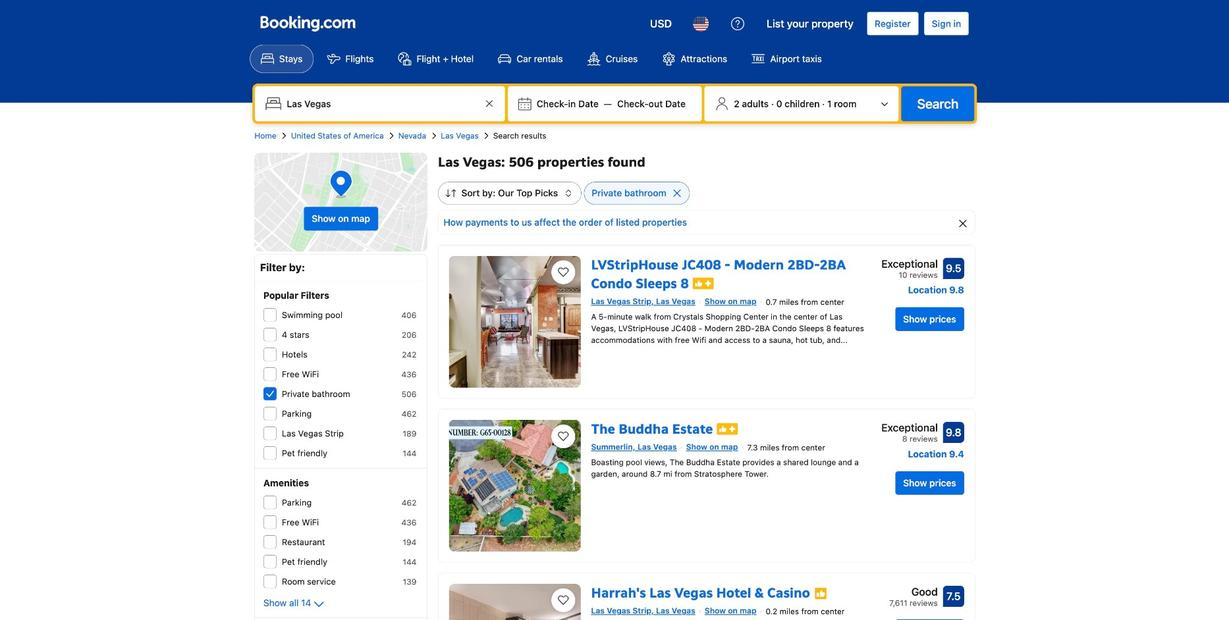 Task type: describe. For each thing, give the bounding box(es) containing it.
booking.com image
[[261, 16, 355, 32]]

this property is part of our preferred plus program. it's committed to providing outstanding service and excellent value. it'll pay us a higher commission if you make a booking. image for lvstriphouse jc408 - modern 2bd-2ba condo sleeps 8 image
[[693, 278, 714, 290]]

this property is part of our preferred partner program. it's committed to providing excellent service and good value. it'll pay us a higher commission if you make a booking. image
[[814, 588, 828, 601]]

the buddha estate image
[[449, 420, 581, 552]]



Task type: locate. For each thing, give the bounding box(es) containing it.
this property is part of our preferred plus program. it's committed to providing outstanding service and excellent value. it'll pay us a higher commission if you make a booking. image
[[693, 278, 714, 290]]

search results updated. las vegas: 506 properties found. applied filters: private bathroom. element
[[438, 153, 976, 171]]

lvstriphouse jc408 - modern 2bd-2ba condo sleeps 8 image
[[449, 256, 581, 388]]

this property is part of our preferred plus program. it's committed to providing outstanding service and excellent value. it'll pay us a higher commission if you make a booking. image for the buddha estate image
[[717, 423, 738, 435]]

this property is part of our preferred partner program. it's committed to providing excellent service and good value. it'll pay us a higher commission if you make a booking. image
[[814, 588, 828, 601]]

Where are you going? field
[[282, 92, 482, 116]]

this property is part of our preferred plus program. it's committed to providing outstanding service and excellent value. it'll pay us a higher commission if you make a booking. image
[[693, 278, 714, 290], [717, 423, 738, 435], [717, 423, 738, 435]]



Task type: vqa. For each thing, say whether or not it's contained in the screenshot.
the topmost This property is part of our Preferred Plus Program. It's committed to providing outstanding service and excellent value. It'll pay us a higher commission if you make a booking. image
yes



